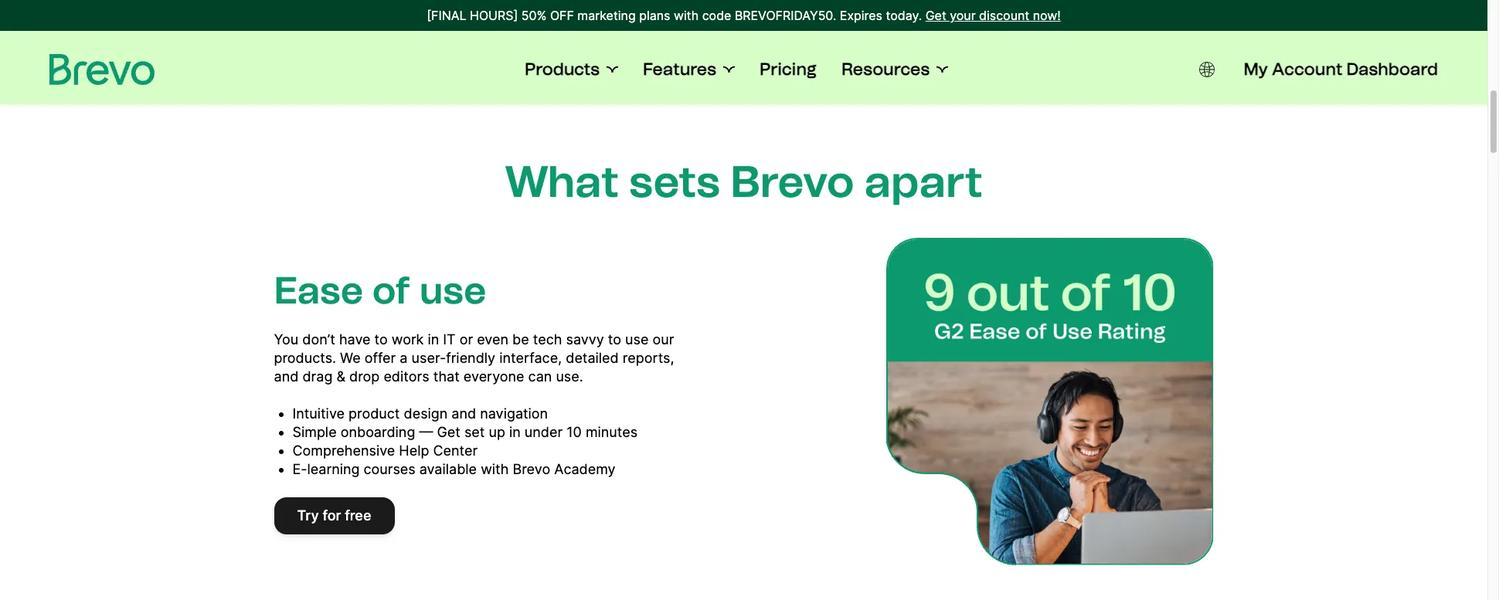 Task type: describe. For each thing, give the bounding box(es) containing it.
apart
[[865, 156, 983, 208]]

brevo inside intuitive product design and navigation simple onboarding — get set up in under 10 minutes comprehensive help center e-learning courses available with brevo academy
[[513, 461, 550, 477]]

my account dashboard
[[1244, 59, 1438, 80]]

[final hours] 50% off marketing plans with code brevofriday50. expires today. get your discount now!
[[427, 8, 1061, 23]]

have
[[339, 331, 371, 347]]

learning
[[307, 461, 360, 477]]

products link
[[525, 59, 618, 80]]

what
[[505, 156, 619, 208]]

use inside you don't have to work in it or even be tech savvy to use our products. we offer a user-friendly interface, detailed reports, and drag & drop editors that everyone can use.
[[625, 331, 649, 347]]

reports,
[[623, 350, 674, 366]]

[final
[[427, 8, 467, 23]]

our
[[653, 331, 674, 347]]

try for free
[[297, 507, 371, 524]]

navigation
[[480, 405, 548, 422]]

you don't have to work in it or even be tech savvy to use our products. we offer a user-friendly interface, detailed reports, and drag & drop editors that everyone can use.
[[274, 331, 674, 385]]

—
[[419, 424, 433, 440]]

products.
[[274, 350, 336, 366]]

your
[[950, 8, 976, 23]]

dashboard
[[1347, 59, 1438, 80]]

e-
[[293, 461, 307, 477]]

comprehensive
[[293, 443, 395, 459]]

use.
[[556, 368, 583, 385]]

detailed
[[566, 350, 619, 366]]

academy
[[554, 461, 616, 477]]

random image
[[886, 238, 1214, 565]]

plans
[[639, 8, 670, 23]]

of
[[372, 268, 411, 313]]

tech
[[533, 331, 562, 347]]

a
[[400, 350, 408, 366]]

try
[[297, 507, 319, 524]]

off
[[550, 8, 574, 23]]

product
[[349, 405, 400, 422]]

and inside intuitive product design and navigation simple onboarding — get set up in under 10 minutes comprehensive help center e-learning courses available with brevo academy
[[452, 405, 476, 422]]

in inside you don't have to work in it or even be tech savvy to use our products. we offer a user-friendly interface, detailed reports, and drag & drop editors that everyone can use.
[[428, 331, 439, 347]]

friendly
[[446, 350, 496, 366]]

pricing link
[[760, 59, 817, 80]]

marketing
[[578, 8, 636, 23]]

resources link
[[842, 59, 949, 80]]

today.
[[886, 8, 922, 23]]

resources
[[842, 59, 930, 80]]

sets
[[629, 156, 720, 208]]

up
[[489, 424, 505, 440]]

try for free button
[[274, 497, 395, 534]]

under
[[525, 424, 563, 440]]

savvy
[[566, 331, 604, 347]]

in inside intuitive product design and navigation simple onboarding — get set up in under 10 minutes comprehensive help center e-learning courses available with brevo academy
[[509, 424, 521, 440]]

10
[[567, 424, 582, 440]]

don't
[[302, 331, 335, 347]]

1 horizontal spatial brevo
[[731, 156, 855, 208]]

interface,
[[499, 350, 562, 366]]

0 vertical spatial use
[[419, 268, 487, 313]]

expires
[[840, 8, 883, 23]]

1 horizontal spatial with
[[674, 8, 699, 23]]



Task type: vqa. For each thing, say whether or not it's contained in the screenshot.
IN inside You don't have to work in IT or even be tech savvy to use our products. We offer a user-friendly interface, detailed reports, and drag & drop editors that everyone can use.
yes



Task type: locate. For each thing, give the bounding box(es) containing it.
1 to from the left
[[375, 331, 388, 347]]

50%
[[521, 8, 547, 23]]

1 horizontal spatial use
[[625, 331, 649, 347]]

0 horizontal spatial with
[[481, 461, 509, 477]]

1 horizontal spatial to
[[608, 331, 621, 347]]

courses
[[364, 461, 416, 477]]

1 vertical spatial use
[[625, 331, 649, 347]]

brevo
[[731, 156, 855, 208], [513, 461, 550, 477]]

everyone
[[464, 368, 524, 385]]

1 vertical spatial in
[[509, 424, 521, 440]]

1 horizontal spatial get
[[926, 8, 947, 23]]

&
[[337, 368, 345, 385]]

1 horizontal spatial and
[[452, 405, 476, 422]]

can
[[528, 368, 552, 385]]

1 vertical spatial and
[[452, 405, 476, 422]]

brevofriday50.
[[735, 8, 837, 23]]

pricing
[[760, 59, 817, 80]]

to
[[375, 331, 388, 347], [608, 331, 621, 347]]

0 vertical spatial and
[[274, 368, 299, 385]]

that
[[433, 368, 460, 385]]

for
[[323, 507, 341, 524]]

get inside intuitive product design and navigation simple onboarding — get set up in under 10 minutes comprehensive help center e-learning courses available with brevo academy
[[437, 424, 461, 440]]

code
[[702, 8, 732, 23]]

user-
[[412, 350, 446, 366]]

simple
[[293, 424, 337, 440]]

0 vertical spatial with
[[674, 8, 699, 23]]

brevo image
[[49, 54, 155, 85]]

with
[[674, 8, 699, 23], [481, 461, 509, 477]]

to up offer
[[375, 331, 388, 347]]

account
[[1272, 59, 1343, 80]]

work
[[392, 331, 424, 347]]

with down up
[[481, 461, 509, 477]]

button image
[[1199, 62, 1215, 77]]

discount
[[979, 8, 1030, 23]]

use up reports,
[[625, 331, 649, 347]]

help
[[399, 443, 429, 459]]

get up center
[[437, 424, 461, 440]]

and down products.
[[274, 368, 299, 385]]

available
[[420, 461, 477, 477]]

ease of use
[[274, 268, 487, 313]]

0 horizontal spatial to
[[375, 331, 388, 347]]

hours]
[[470, 8, 518, 23]]

1 vertical spatial get
[[437, 424, 461, 440]]

0 horizontal spatial get
[[437, 424, 461, 440]]

1 horizontal spatial in
[[509, 424, 521, 440]]

products
[[525, 59, 600, 80]]

free
[[345, 507, 371, 524]]

1 vertical spatial with
[[481, 461, 509, 477]]

center
[[433, 443, 478, 459]]

and up set
[[452, 405, 476, 422]]

0 horizontal spatial and
[[274, 368, 299, 385]]

and
[[274, 368, 299, 385], [452, 405, 476, 422]]

design
[[404, 405, 448, 422]]

with left code
[[674, 8, 699, 23]]

0 horizontal spatial brevo
[[513, 461, 550, 477]]

use
[[419, 268, 487, 313], [625, 331, 649, 347]]

in left the it
[[428, 331, 439, 347]]

intuitive
[[293, 405, 345, 422]]

get your discount now! link
[[926, 6, 1061, 25]]

editors
[[384, 368, 429, 385]]

it
[[443, 331, 456, 347]]

get left the your
[[926, 8, 947, 23]]

be
[[513, 331, 529, 347]]

0 horizontal spatial in
[[428, 331, 439, 347]]

and inside you don't have to work in it or even be tech savvy to use our products. we offer a user-friendly interface, detailed reports, and drag & drop editors that everyone can use.
[[274, 368, 299, 385]]

features
[[643, 59, 717, 80]]

even
[[477, 331, 509, 347]]

drop
[[349, 368, 380, 385]]

use up the it
[[419, 268, 487, 313]]

we
[[340, 350, 361, 366]]

you
[[274, 331, 299, 347]]

or
[[460, 331, 473, 347]]

2 to from the left
[[608, 331, 621, 347]]

1 vertical spatial brevo
[[513, 461, 550, 477]]

onboarding
[[341, 424, 415, 440]]

offer
[[365, 350, 396, 366]]

my
[[1244, 59, 1268, 80]]

get
[[926, 8, 947, 23], [437, 424, 461, 440]]

my account dashboard link
[[1244, 59, 1438, 80]]

0 vertical spatial brevo
[[731, 156, 855, 208]]

minutes
[[586, 424, 638, 440]]

with inside intuitive product design and navigation simple onboarding — get set up in under 10 minutes comprehensive help center e-learning courses available with brevo academy
[[481, 461, 509, 477]]

now!
[[1033, 8, 1061, 23]]

set
[[464, 424, 485, 440]]

features link
[[643, 59, 735, 80]]

in right up
[[509, 424, 521, 440]]

ease
[[274, 268, 363, 313]]

in
[[428, 331, 439, 347], [509, 424, 521, 440]]

to up detailed
[[608, 331, 621, 347]]

0 horizontal spatial use
[[419, 268, 487, 313]]

0 vertical spatial get
[[926, 8, 947, 23]]

drag
[[303, 368, 333, 385]]

0 vertical spatial in
[[428, 331, 439, 347]]

what sets brevo apart
[[505, 156, 983, 208]]

intuitive product design and navigation simple onboarding — get set up in under 10 minutes comprehensive help center e-learning courses available with brevo academy
[[293, 405, 638, 477]]



